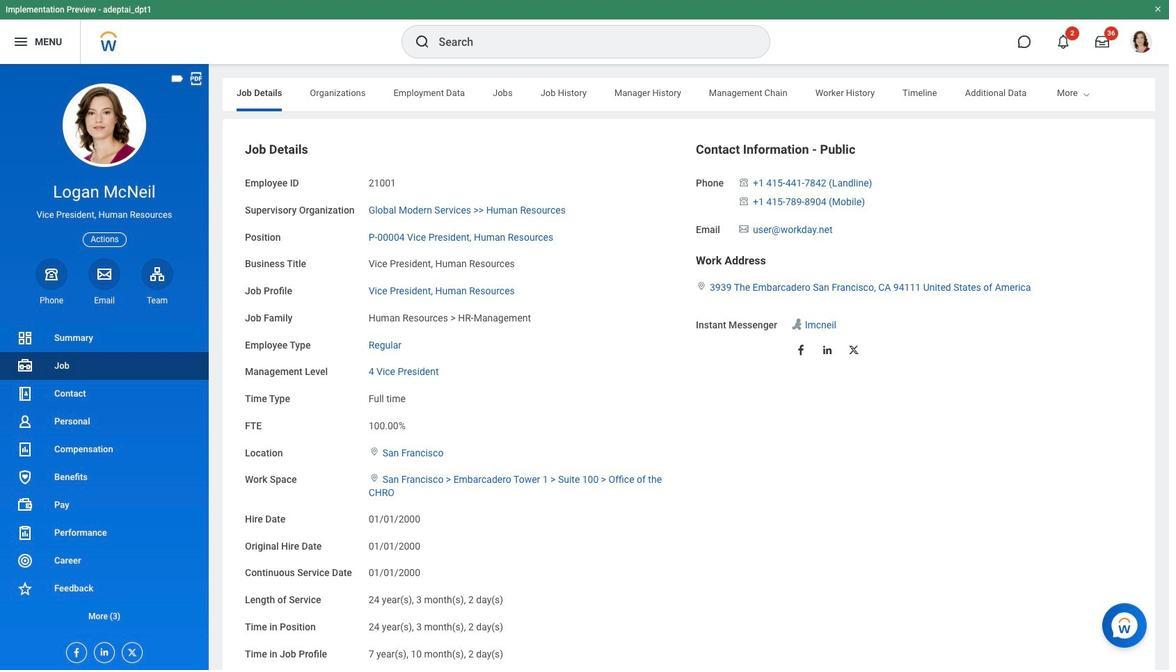 Task type: locate. For each thing, give the bounding box(es) containing it.
team logan mcneil element
[[141, 295, 173, 306]]

tag image
[[170, 71, 185, 86]]

x image
[[123, 643, 138, 658]]

0 vertical spatial mail image
[[738, 223, 750, 234]]

0 horizontal spatial linkedin image
[[95, 643, 110, 658]]

compensation image
[[17, 441, 33, 458]]

group
[[245, 141, 682, 661], [696, 141, 1133, 365]]

personal image
[[17, 413, 33, 430]]

search image
[[414, 33, 430, 50]]

location image
[[369, 447, 380, 456], [369, 473, 380, 483]]

inbox large image
[[1096, 35, 1109, 49]]

banner
[[0, 0, 1169, 64]]

1 group from the left
[[245, 141, 682, 661]]

pay image
[[17, 497, 33, 514]]

0 horizontal spatial group
[[245, 141, 682, 661]]

0 vertical spatial location image
[[369, 447, 380, 456]]

Search Workday  search field
[[439, 26, 741, 57]]

phone image inside items selected list
[[738, 195, 750, 207]]

0 vertical spatial phone image
[[738, 195, 750, 207]]

summary image
[[17, 330, 33, 347]]

contact image
[[17, 386, 33, 402]]

phone image down phone icon
[[738, 195, 750, 207]]

tab list
[[223, 78, 1169, 111]]

linkedin image
[[821, 344, 834, 356], [95, 643, 110, 658]]

mail image
[[738, 223, 750, 234], [96, 266, 113, 282]]

career image
[[17, 553, 33, 569]]

facebook image
[[795, 344, 807, 356]]

1 vertical spatial location image
[[369, 473, 380, 483]]

phone image
[[738, 195, 750, 207], [42, 266, 61, 282]]

mail image up email logan mcneil element
[[96, 266, 113, 282]]

1 vertical spatial phone image
[[42, 266, 61, 282]]

0 horizontal spatial mail image
[[96, 266, 113, 282]]

1 horizontal spatial phone image
[[738, 195, 750, 207]]

job image
[[17, 358, 33, 374]]

list
[[0, 324, 209, 631]]

2 location image from the top
[[369, 473, 380, 483]]

items selected list
[[738, 175, 895, 210]]

1 horizontal spatial group
[[696, 141, 1133, 365]]

linkedin image left x image at the left of page
[[95, 643, 110, 658]]

1 horizontal spatial linkedin image
[[821, 344, 834, 356]]

phone image
[[738, 177, 750, 188]]

1 vertical spatial mail image
[[96, 266, 113, 282]]

mail image down phone icon
[[738, 223, 750, 234]]

linkedin image left social media x image
[[821, 344, 834, 356]]

profile logan mcneil image
[[1130, 31, 1153, 56]]

navigation pane region
[[0, 64, 209, 670]]

aim image
[[790, 317, 804, 331]]

benefits image
[[17, 469, 33, 486]]

location image
[[696, 281, 707, 291]]

phone image up phone logan mcneil element
[[42, 266, 61, 282]]

phone logan mcneil element
[[35, 295, 68, 306]]



Task type: vqa. For each thing, say whether or not it's contained in the screenshot.
the bottommost PHONE
no



Task type: describe. For each thing, give the bounding box(es) containing it.
email logan mcneil element
[[88, 295, 120, 306]]

0 vertical spatial linkedin image
[[821, 344, 834, 356]]

1 vertical spatial linkedin image
[[95, 643, 110, 658]]

view printable version (pdf) image
[[189, 71, 204, 86]]

1 location image from the top
[[369, 447, 380, 456]]

facebook image
[[67, 643, 82, 658]]

view team image
[[149, 266, 166, 282]]

notifications large image
[[1057, 35, 1071, 49]]

0 horizontal spatial phone image
[[42, 266, 61, 282]]

social media x image
[[848, 344, 860, 356]]

feedback image
[[17, 580, 33, 597]]

full time element
[[369, 390, 406, 404]]

close environment banner image
[[1154, 5, 1162, 13]]

1 horizontal spatial mail image
[[738, 223, 750, 234]]

justify image
[[13, 33, 29, 50]]

2 group from the left
[[696, 141, 1133, 365]]

performance image
[[17, 525, 33, 542]]



